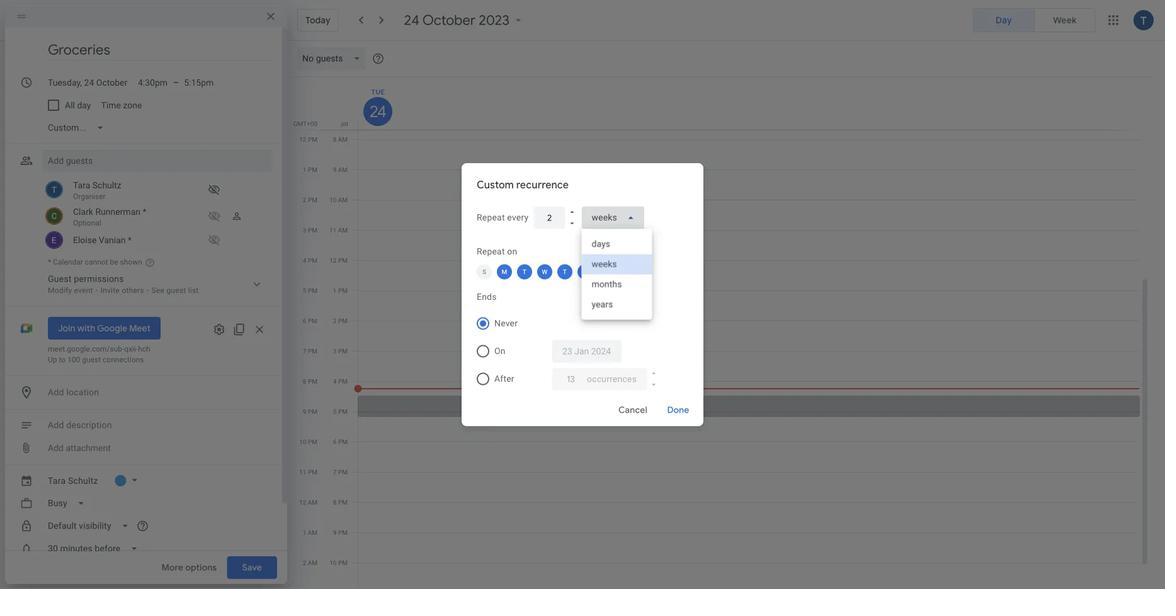 Task type: locate. For each thing, give the bounding box(es) containing it.
time zone button
[[96, 94, 147, 117]]

all day
[[65, 100, 91, 110]]

to element
[[173, 77, 179, 88]]

12 pm down 11 am
[[330, 256, 348, 264]]

0 vertical spatial 5 pm
[[303, 287, 317, 294]]

1 horizontal spatial 4 pm
[[333, 377, 348, 385]]

1 horizontal spatial 3
[[333, 347, 337, 355]]

0 horizontal spatial *
[[48, 257, 51, 266]]

1 horizontal spatial 4
[[333, 377, 337, 385]]

grid
[[292, 77, 1150, 589]]

runnerman
[[95, 206, 140, 217]]

9 pm
[[303, 408, 317, 415], [333, 529, 348, 536]]

tara schultz
[[48, 475, 98, 486]]

day
[[996, 14, 1012, 26]]

t inside option
[[563, 268, 567, 275]]

9 pm up 11 pm
[[303, 408, 317, 415]]

1 t from the left
[[523, 268, 527, 275]]

s
[[482, 268, 486, 275], [603, 268, 607, 275]]

10 up 11 am
[[329, 196, 337, 203]]

* right vanian
[[128, 235, 132, 245]]

0 vertical spatial 10 pm
[[299, 438, 317, 445]]

1 vertical spatial 5
[[333, 408, 337, 415]]

0 horizontal spatial 2 pm
[[303, 196, 317, 203]]

1 horizontal spatial 10 pm
[[330, 559, 348, 566]]

1 down 11 am
[[333, 287, 337, 294]]

0 vertical spatial 9 pm
[[303, 408, 317, 415]]

s inside option
[[482, 268, 486, 275]]

0 vertical spatial 2 pm
[[303, 196, 317, 203]]

w
[[542, 268, 548, 275]]

schultz for tara schultz organiser
[[92, 180, 121, 190]]

eloise vanian tree item
[[43, 230, 272, 250]]

1 pm
[[303, 166, 317, 173], [333, 287, 348, 294]]

10 pm up 11 pm
[[299, 438, 317, 445]]

1 vertical spatial 5 pm
[[333, 408, 348, 415]]

* left calendar
[[48, 257, 51, 266]]

24 october 2023
[[404, 11, 510, 29]]

option
[[582, 234, 652, 254], [582, 254, 652, 274], [582, 274, 652, 294], [582, 294, 652, 315]]

2 s from the left
[[603, 268, 607, 275]]

am for 8 am
[[338, 135, 348, 143]]

1 horizontal spatial t
[[563, 268, 567, 275]]

3
[[303, 226, 306, 234], [333, 347, 337, 355]]

5 pm
[[303, 287, 317, 294], [333, 408, 348, 415]]

24
[[404, 11, 420, 29]]

9 right 1 am
[[333, 529, 337, 536]]

2 option from the top
[[582, 254, 652, 274]]

s right the f 'option'
[[603, 268, 607, 275]]

3 pm
[[303, 226, 317, 234], [333, 347, 348, 355]]

1 horizontal spatial 8 pm
[[333, 498, 348, 506]]

1 s from the left
[[482, 268, 486, 275]]

12 pm down gmt+00
[[299, 135, 317, 143]]

schultz
[[92, 180, 121, 190], [68, 475, 98, 486]]

tara up organiser at the left top of the page
[[73, 180, 90, 190]]

1 vertical spatial 8 pm
[[333, 498, 348, 506]]

1 vertical spatial 12 pm
[[330, 256, 348, 264]]

am down jot
[[338, 135, 348, 143]]

zone
[[123, 100, 142, 110]]

0 horizontal spatial 4
[[303, 256, 306, 264]]

am down 8 am
[[338, 166, 348, 173]]

0 vertical spatial option group
[[973, 8, 1096, 32]]

all
[[65, 100, 75, 110]]

10
[[329, 196, 337, 203], [299, 438, 306, 445], [330, 559, 337, 566]]

11
[[329, 226, 337, 234], [299, 468, 306, 476]]

am up 1 am
[[308, 498, 317, 506]]

0 horizontal spatial 3
[[303, 226, 306, 234]]

Week radio
[[1034, 8, 1096, 32]]

1 down 12 am on the left bottom
[[303, 529, 306, 536]]

s inside checkbox
[[603, 268, 607, 275]]

am for 12 am
[[308, 498, 317, 506]]

0 vertical spatial *
[[143, 206, 146, 217]]

7
[[303, 347, 306, 355], [333, 468, 337, 476]]

1 pm down 11 am
[[333, 287, 348, 294]]

every
[[507, 212, 529, 223]]

option group containing day
[[973, 8, 1096, 32]]

10 pm
[[299, 438, 317, 445], [330, 559, 348, 566]]

2 vertical spatial 9
[[333, 529, 337, 536]]

0 horizontal spatial 5 pm
[[303, 287, 317, 294]]

1 repeat from the top
[[477, 212, 505, 223]]

f
[[583, 268, 587, 275]]

am down 9 am
[[338, 196, 348, 203]]

Wednesday checkbox
[[537, 264, 552, 279]]

1 horizontal spatial s
[[603, 268, 607, 275]]

Thursday checkbox
[[558, 264, 573, 279]]

repeat up sunday option
[[477, 246, 505, 257]]

Tuesday checkbox
[[517, 264, 532, 279]]

organiser
[[73, 192, 106, 201]]

t right m checkbox
[[523, 268, 527, 275]]

1 vertical spatial 8
[[303, 377, 306, 385]]

1 am
[[303, 529, 317, 536]]

0 vertical spatial tara
[[73, 180, 90, 190]]

1 vertical spatial 3 pm
[[333, 347, 348, 355]]

1 horizontal spatial option group
[[973, 8, 1096, 32]]

3 option from the top
[[582, 274, 652, 294]]

1 horizontal spatial 2 pm
[[333, 317, 348, 324]]

vanian
[[99, 235, 126, 245]]

tara inside tara schultz organiser
[[73, 180, 90, 190]]

guests invited to this event. tree
[[43, 177, 272, 250]]

tara
[[73, 180, 90, 190], [48, 475, 66, 486]]

*
[[143, 206, 146, 217], [128, 235, 132, 245], [48, 257, 51, 266]]

0 vertical spatial schultz
[[92, 180, 121, 190]]

7 pm
[[303, 347, 317, 355], [333, 468, 348, 476]]

am up 2 am
[[308, 529, 317, 536]]

am
[[338, 135, 348, 143], [338, 166, 348, 173], [338, 196, 348, 203], [338, 226, 348, 234], [308, 498, 317, 506], [308, 529, 317, 536], [308, 559, 317, 566]]

1 horizontal spatial 1 pm
[[333, 287, 348, 294]]

schultz down the add attachment "button"
[[68, 475, 98, 486]]

1 vertical spatial 11
[[299, 468, 306, 476]]

never
[[495, 318, 518, 328]]

connections
[[103, 355, 144, 364]]

12 down 11 am
[[330, 256, 337, 264]]

tara down add
[[48, 475, 66, 486]]

optional
[[73, 219, 101, 227]]

0 horizontal spatial 6 pm
[[303, 317, 317, 324]]

1 left 9 am
[[303, 166, 306, 173]]

Weeks to repeat number field
[[544, 206, 555, 229]]

1 vertical spatial 12
[[330, 256, 337, 264]]

24 october 2023 button
[[399, 11, 530, 29]]

9 up 11 pm
[[303, 408, 306, 415]]

1 horizontal spatial tara
[[73, 180, 90, 190]]

10 up 11 pm
[[299, 438, 306, 445]]

2 vertical spatial 12
[[299, 498, 306, 506]]

1 horizontal spatial *
[[128, 235, 132, 245]]

tara schultz organiser
[[73, 180, 121, 201]]

0 vertical spatial 12
[[299, 135, 306, 143]]

2
[[303, 196, 306, 203], [333, 317, 337, 324], [303, 559, 306, 566]]

t right 'w'
[[563, 268, 567, 275]]

join with google meet link
[[48, 317, 161, 340]]

2 am
[[303, 559, 317, 566]]

clark runnerman * optional
[[73, 206, 146, 227]]

1 vertical spatial tara
[[48, 475, 66, 486]]

0 horizontal spatial s
[[482, 268, 486, 275]]

today button
[[297, 9, 339, 31]]

* down tara schultz, organiser tree item
[[143, 206, 146, 217]]

attachment
[[66, 443, 111, 453]]

9
[[333, 166, 337, 173], [303, 408, 306, 415], [333, 529, 337, 536]]

1 vertical spatial 1 pm
[[333, 287, 348, 294]]

0 horizontal spatial option group
[[472, 309, 689, 393]]

12 down gmt+00
[[299, 135, 306, 143]]

custom
[[477, 178, 514, 191]]

1 horizontal spatial 9 pm
[[333, 529, 348, 536]]

join with google meet
[[58, 323, 151, 334]]

100
[[67, 355, 80, 364]]

repeat for repeat on
[[477, 246, 505, 257]]

5
[[303, 287, 306, 294], [333, 408, 337, 415]]

repeat
[[477, 212, 505, 223], [477, 246, 505, 257]]

4 pm
[[303, 256, 317, 264], [333, 377, 348, 385]]

0 horizontal spatial 10 pm
[[299, 438, 317, 445]]

am down 1 am
[[308, 559, 317, 566]]

Friday checkbox
[[578, 264, 593, 279]]

1 vertical spatial 2 pm
[[333, 317, 348, 324]]

2 vertical spatial 10
[[330, 559, 337, 566]]

s left m
[[482, 268, 486, 275]]

am down '10 am'
[[338, 226, 348, 234]]

2 repeat from the top
[[477, 246, 505, 257]]

schultz up organiser at the left top of the page
[[92, 180, 121, 190]]

0 horizontal spatial 11
[[299, 468, 306, 476]]

tara for tara schultz organiser
[[73, 180, 90, 190]]

to
[[59, 355, 66, 364]]

1 vertical spatial 7 pm
[[333, 468, 348, 476]]

1 vertical spatial 6
[[333, 438, 337, 445]]

am for 2 am
[[308, 559, 317, 566]]

10 right 2 am
[[330, 559, 337, 566]]

0 horizontal spatial 7 pm
[[303, 347, 317, 355]]

jot
[[341, 120, 348, 127]]

1 vertical spatial *
[[128, 235, 132, 245]]

9 pm right 1 am
[[333, 529, 348, 536]]

6
[[303, 317, 306, 324], [333, 438, 337, 445]]

1 horizontal spatial 3 pm
[[333, 347, 348, 355]]

9 up '10 am'
[[333, 166, 337, 173]]

Day radio
[[973, 8, 1035, 32]]

0 vertical spatial repeat
[[477, 212, 505, 223]]

option group
[[973, 8, 1096, 32], [472, 309, 689, 393]]

10 pm right 2 am
[[330, 559, 348, 566]]

1 vertical spatial option group
[[472, 309, 689, 393]]

11 down '10 am'
[[329, 226, 337, 234]]

meet.google.com/sub-qxii-hch up to 100 guest connections
[[48, 345, 150, 364]]

done button
[[658, 395, 699, 425]]

1 horizontal spatial 7
[[333, 468, 337, 476]]

1 vertical spatial repeat
[[477, 246, 505, 257]]

0 horizontal spatial t
[[523, 268, 527, 275]]

t
[[523, 268, 527, 275], [563, 268, 567, 275]]

1 vertical spatial 4
[[333, 377, 337, 385]]

1 vertical spatial schultz
[[68, 475, 98, 486]]

* inside the eloise vanian tree item
[[128, 235, 132, 245]]

None field
[[582, 206, 645, 229]]

0 horizontal spatial 3 pm
[[303, 226, 317, 234]]

1 vertical spatial 9
[[303, 408, 306, 415]]

0 horizontal spatial 12 pm
[[299, 135, 317, 143]]

today
[[306, 15, 331, 26]]

tara for tara schultz
[[48, 475, 66, 486]]

11 for 11 pm
[[299, 468, 306, 476]]

week
[[1053, 14, 1077, 26]]

1 vertical spatial 6 pm
[[333, 438, 348, 445]]

qxii-
[[124, 345, 138, 353]]

repeat left every
[[477, 212, 505, 223]]

column header
[[358, 77, 1140, 130]]

2 pm
[[303, 196, 317, 203], [333, 317, 348, 324]]

2 vertical spatial 8
[[333, 498, 337, 506]]

11 pm
[[299, 468, 317, 476]]

4
[[303, 256, 306, 264], [333, 377, 337, 385]]

repeat on
[[477, 246, 517, 257]]

schultz inside tara schultz organiser
[[92, 180, 121, 190]]

0 vertical spatial 5
[[303, 287, 306, 294]]

0 vertical spatial 8
[[333, 135, 337, 143]]

shown
[[120, 257, 142, 266]]

t inside checkbox
[[523, 268, 527, 275]]

1 horizontal spatial 5
[[333, 408, 337, 415]]

* inside the clark runnerman * optional
[[143, 206, 146, 217]]

0 vertical spatial 8 pm
[[303, 377, 317, 385]]

1 horizontal spatial 11
[[329, 226, 337, 234]]

12 down 11 pm
[[299, 498, 306, 506]]

0 horizontal spatial 6
[[303, 317, 306, 324]]

clark
[[73, 206, 93, 217]]

2 t from the left
[[563, 268, 567, 275]]

0 horizontal spatial 5
[[303, 287, 306, 294]]

pm
[[308, 135, 317, 143], [308, 166, 317, 173], [308, 196, 317, 203], [308, 226, 317, 234], [308, 256, 317, 264], [338, 256, 348, 264], [308, 287, 317, 294], [338, 287, 348, 294], [308, 317, 317, 324], [338, 317, 348, 324], [308, 347, 317, 355], [338, 347, 348, 355], [308, 377, 317, 385], [338, 377, 348, 385], [308, 408, 317, 415], [338, 408, 348, 415], [308, 438, 317, 445], [338, 438, 348, 445], [308, 468, 317, 476], [338, 468, 348, 476], [338, 498, 348, 506], [338, 529, 348, 536], [338, 559, 348, 566]]

0 vertical spatial 4 pm
[[303, 256, 317, 264]]

t for t checkbox
[[523, 268, 527, 275]]

cannot
[[85, 257, 108, 266]]

2 vertical spatial 2
[[303, 559, 306, 566]]

option group containing never
[[472, 309, 689, 393]]

on
[[495, 346, 506, 356]]

0 horizontal spatial tara
[[48, 475, 66, 486]]

11 up 12 am on the left bottom
[[299, 468, 306, 476]]

2 horizontal spatial *
[[143, 206, 146, 217]]

12 am
[[299, 498, 317, 506]]

1
[[303, 166, 306, 173], [333, 287, 337, 294], [303, 529, 306, 536]]

eloise
[[73, 235, 97, 245]]

1 pm left 9 am
[[303, 166, 317, 173]]

12 pm
[[299, 135, 317, 143], [330, 256, 348, 264]]

am for 11 am
[[338, 226, 348, 234]]

time zone
[[101, 100, 142, 110]]



Task type: vqa. For each thing, say whether or not it's contained in the screenshot.
23 element
no



Task type: describe. For each thing, give the bounding box(es) containing it.
day
[[77, 100, 91, 110]]

Saturday checkbox
[[598, 264, 613, 279]]

october
[[423, 11, 476, 29]]

0 vertical spatial 6 pm
[[303, 317, 317, 324]]

–
[[173, 77, 179, 88]]

guest
[[82, 355, 101, 364]]

2 vertical spatial 1
[[303, 529, 306, 536]]

clark runnerman, optional tree item
[[43, 203, 272, 230]]

0 vertical spatial 12 pm
[[299, 135, 317, 143]]

calendar
[[53, 257, 83, 266]]

1 vertical spatial 2
[[333, 317, 337, 324]]

be
[[110, 257, 118, 266]]

repeat every
[[477, 212, 529, 223]]

am for 9 am
[[338, 166, 348, 173]]

4 option from the top
[[582, 294, 652, 315]]

done
[[667, 404, 689, 415]]

t for thursday option
[[563, 268, 567, 275]]

none field inside custom recurrence dialog
[[582, 206, 645, 229]]

ends
[[477, 292, 497, 302]]

1 option from the top
[[582, 234, 652, 254]]

Monday checkbox
[[497, 264, 512, 279]]

1 vertical spatial 1
[[333, 287, 337, 294]]

Add title text field
[[48, 40, 272, 59]]

repeat for repeat every
[[477, 212, 505, 223]]

8 am
[[333, 135, 348, 143]]

1 horizontal spatial 6
[[333, 438, 337, 445]]

on
[[507, 246, 517, 257]]

add attachment
[[48, 443, 111, 453]]

with
[[77, 323, 95, 334]]

cancel button
[[613, 395, 653, 425]]

hch
[[138, 345, 150, 353]]

0 vertical spatial 2
[[303, 196, 306, 203]]

1 vertical spatial 10
[[299, 438, 306, 445]]

s for s checkbox
[[603, 268, 607, 275]]

1 vertical spatial 3
[[333, 347, 337, 355]]

1 horizontal spatial 5 pm
[[333, 408, 348, 415]]

2 vertical spatial *
[[48, 257, 51, 266]]

0 vertical spatial 9
[[333, 166, 337, 173]]

grid containing gmt+00
[[292, 77, 1150, 589]]

tara schultz, organiser tree item
[[43, 177, 272, 203]]

10 am
[[329, 196, 348, 203]]

Occurrence count number field
[[563, 367, 580, 390]]

add attachment button
[[43, 437, 116, 459]]

after
[[495, 373, 514, 384]]

1 horizontal spatial 6 pm
[[333, 438, 348, 445]]

0 vertical spatial 1
[[303, 166, 306, 173]]

custom recurrence dialog
[[462, 163, 704, 426]]

1 horizontal spatial 7 pm
[[333, 468, 348, 476]]

0 vertical spatial 3 pm
[[303, 226, 317, 234]]

Sunday checkbox
[[477, 264, 492, 279]]

2023
[[479, 11, 510, 29]]

* for eloise vanian *
[[128, 235, 132, 245]]

1 vertical spatial 9 pm
[[333, 529, 348, 536]]

Date on which the recurrence ends text field
[[563, 340, 612, 362]]

meet.google.com/sub-
[[48, 345, 124, 353]]

11 am
[[329, 226, 348, 234]]

recurrence
[[516, 178, 569, 191]]

up
[[48, 355, 57, 364]]

1 vertical spatial 10 pm
[[330, 559, 348, 566]]

meet
[[129, 323, 151, 334]]

0 horizontal spatial 7
[[303, 347, 306, 355]]

gmt+00
[[293, 120, 317, 127]]

add
[[48, 443, 64, 453]]

0 vertical spatial 7 pm
[[303, 347, 317, 355]]

am for 10 am
[[338, 196, 348, 203]]

am for 1 am
[[308, 529, 317, 536]]

11 for 11 am
[[329, 226, 337, 234]]

0 vertical spatial 10
[[329, 196, 337, 203]]

join
[[58, 323, 75, 334]]

time
[[101, 100, 121, 110]]

m
[[502, 268, 507, 275]]

google
[[97, 323, 127, 334]]

s for sunday option
[[482, 268, 486, 275]]

cancel
[[619, 404, 648, 415]]

option group inside custom recurrence dialog
[[472, 309, 689, 393]]

0 vertical spatial 3
[[303, 226, 306, 234]]

custom recurrence
[[477, 178, 569, 191]]

frequency list box
[[582, 229, 652, 320]]

schultz for tara schultz
[[68, 475, 98, 486]]

* calendar cannot be shown
[[48, 257, 142, 266]]

9 am
[[333, 166, 348, 173]]

1 horizontal spatial 12 pm
[[330, 256, 348, 264]]

0 vertical spatial 1 pm
[[303, 166, 317, 173]]

0 horizontal spatial 8 pm
[[303, 377, 317, 385]]

* for clark runnerman * optional
[[143, 206, 146, 217]]

1 vertical spatial 4 pm
[[333, 377, 348, 385]]

eloise vanian *
[[73, 235, 132, 245]]

0 horizontal spatial 4 pm
[[303, 256, 317, 264]]

0 vertical spatial 6
[[303, 317, 306, 324]]

1 vertical spatial 7
[[333, 468, 337, 476]]



